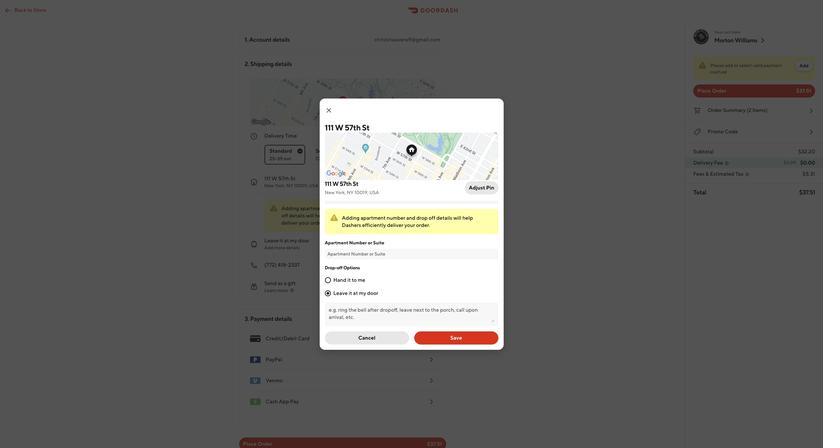 Task type: locate. For each thing, give the bounding box(es) containing it.
1 add new payment method image from the top
[[428, 335, 436, 343]]

door for leave it at my door
[[368, 290, 379, 297]]

morton williams
[[715, 37, 758, 44]]

25–35 min inside option
[[270, 156, 292, 161]]

1 horizontal spatial and
[[407, 215, 416, 221]]

$37.51
[[797, 88, 812, 94], [800, 189, 816, 196], [427, 441, 443, 448]]

new
[[265, 183, 274, 188], [325, 190, 335, 195]]

1 horizontal spatial help
[[463, 215, 473, 221]]

0 horizontal spatial add
[[265, 245, 274, 251]]

choose
[[316, 156, 332, 161]]

leave
[[265, 238, 279, 244], [334, 290, 348, 297]]

leave up (772) at bottom left
[[265, 238, 279, 244]]

111 inside '111 w 57th st new york, ny 10019, usa'
[[325, 180, 332, 187]]

0 vertical spatial adding
[[282, 206, 299, 212]]

efficiently for adding apartment number and drop off details will help dashers efficiently deliver your order. status above apartment number or suite text field
[[363, 222, 386, 228]]

w
[[335, 123, 344, 132], [272, 176, 277, 182], [333, 180, 339, 187]]

1 horizontal spatial 10019,
[[355, 190, 369, 195]]

will
[[306, 213, 314, 219], [454, 215, 462, 221]]

delivery
[[265, 133, 284, 139], [694, 160, 714, 166]]

my for leave it at my door add more details
[[290, 238, 297, 244]]

0 vertical spatial efficiently
[[347, 213, 371, 219]]

address
[[393, 206, 409, 211]]

add up (772) at bottom left
[[265, 245, 274, 251]]

0 horizontal spatial new
[[265, 183, 274, 188]]

0 horizontal spatial 25–35 min
[[270, 156, 292, 161]]

1 horizontal spatial 25–35 min
[[411, 133, 436, 139]]

1 vertical spatial delivery
[[694, 160, 714, 166]]

1 horizontal spatial order.
[[417, 222, 430, 228]]

and
[[346, 206, 355, 212], [407, 215, 416, 221]]

add new payment method image
[[428, 335, 436, 343], [428, 377, 436, 385], [428, 398, 436, 406]]

none radio containing standard
[[265, 145, 306, 165]]

your up 'leave it at my door add more details'
[[299, 220, 310, 226]]

1 vertical spatial york,
[[336, 190, 346, 195]]

1 horizontal spatial leave
[[334, 290, 348, 297]]

add new payment method image for card
[[428, 335, 436, 343]]

111 down powered by google image in the top left of the page
[[325, 180, 332, 187]]

york, inside 111 w 57th st new york,  ny 10019,  usa
[[275, 183, 286, 188]]

and down address
[[407, 215, 416, 221]]

more down as at the bottom
[[277, 288, 288, 293]]

your down address
[[405, 222, 416, 228]]

schedule for later
[[316, 148, 359, 154]]

leave for leave it at my door
[[334, 290, 348, 297]]

0 vertical spatial more
[[274, 245, 285, 251]]

door inside 'leave it at my door add more details'
[[298, 238, 310, 244]]

1 vertical spatial 25–35 min
[[270, 156, 292, 161]]

more
[[274, 245, 285, 251], [277, 288, 288, 293]]

0 vertical spatial new
[[265, 183, 274, 188]]

2 vertical spatial add new payment method image
[[428, 398, 436, 406]]

number down edit address button
[[387, 215, 406, 221]]

57th inside 111 w 57th st new york,  ny 10019,  usa
[[278, 176, 290, 182]]

st inside '111 w 57th st new york, ny 10019, usa'
[[353, 180, 359, 187]]

dashers up apartment
[[327, 213, 346, 219]]

1 horizontal spatial or
[[735, 63, 739, 68]]

order. for adding apartment number and drop off details will help dashers efficiently deliver your order. status above apartment
[[311, 220, 325, 226]]

10019,
[[294, 183, 308, 188], [355, 190, 369, 195]]

2. shipping
[[245, 61, 274, 67]]

1 vertical spatial usa
[[370, 190, 379, 195]]

w inside '111 w 57th st new york, ny 10019, usa'
[[333, 180, 339, 187]]

1 horizontal spatial a
[[333, 156, 336, 161]]

1 vertical spatial new
[[325, 190, 335, 195]]

number down '111 w 57th st new york, ny 10019, usa'
[[327, 206, 345, 212]]

usa inside '111 w 57th st new york, ny 10019, usa'
[[370, 190, 379, 195]]

0 horizontal spatial apartment
[[300, 206, 325, 212]]

1 vertical spatial to
[[352, 277, 357, 283]]

1 vertical spatial adding
[[342, 215, 360, 221]]

0 vertical spatial min
[[427, 133, 436, 139]]

0 vertical spatial add new payment method image
[[428, 335, 436, 343]]

57th down powered by google image in the top left of the page
[[340, 180, 352, 187]]

tax
[[736, 171, 744, 177]]

adding apartment number and drop off details will help dashers efficiently deliver your order. status
[[265, 200, 416, 232], [325, 209, 499, 234]]

number for adding apartment number and drop off details will help dashers efficiently deliver your order. status above apartment number or suite text field
[[387, 215, 406, 221]]

0 vertical spatial it
[[280, 238, 283, 244]]

it
[[280, 238, 283, 244], [348, 277, 351, 283], [349, 290, 352, 297]]

w down standard
[[272, 176, 277, 182]]

door
[[298, 238, 310, 244], [368, 290, 379, 297]]

york, for 111 w 57th st new york, ny 10019, usa
[[336, 190, 346, 195]]

order inside button
[[708, 107, 723, 113]]

fee
[[715, 160, 724, 166]]

and down '111 w 57th st new york, ny 10019, usa'
[[346, 206, 355, 212]]

0 vertical spatial number
[[327, 206, 345, 212]]

1 vertical spatial at
[[353, 290, 358, 297]]

Apartment Number or Suite text field
[[328, 251, 496, 257]]

leave inside 'leave it at my door add more details'
[[265, 238, 279, 244]]

0 horizontal spatial my
[[290, 238, 297, 244]]

0 horizontal spatial number
[[327, 206, 345, 212]]

at up 418- at the bottom
[[284, 238, 289, 244]]

to left me
[[352, 277, 357, 283]]

0 vertical spatial 10019,
[[294, 183, 308, 188]]

57th inside '111 w 57th st new york, ny 10019, usa'
[[340, 180, 352, 187]]

it inside 'leave it at my door add more details'
[[280, 238, 283, 244]]

Hand it to me radio
[[325, 277, 331, 283]]

apartment
[[300, 206, 325, 212], [361, 215, 386, 221]]

details
[[273, 36, 290, 43], [275, 61, 292, 67], [289, 213, 305, 219], [437, 215, 453, 221], [286, 245, 300, 251], [275, 316, 292, 323]]

at
[[284, 238, 289, 244], [353, 290, 358, 297]]

w inside 111 w 57th st new york,  ny 10019,  usa
[[272, 176, 277, 182]]

menu
[[245, 329, 441, 413]]

57th down standard
[[278, 176, 290, 182]]

0 vertical spatial place
[[698, 88, 712, 94]]

adding up apartment number or suite
[[342, 215, 360, 221]]

efficiently up number
[[347, 213, 371, 219]]

please add or select valid payment method
[[711, 63, 783, 75]]

0 horizontal spatial usa
[[309, 183, 319, 188]]

morton
[[715, 37, 735, 44]]

25–35 inside option
[[270, 156, 283, 161]]

25–35
[[411, 133, 426, 139], [270, 156, 283, 161]]

and for adding apartment number and drop off details will help dashers efficiently deliver your order. status above apartment number or suite text field
[[407, 215, 416, 221]]

usa inside 111 w 57th st new york,  ny 10019,  usa
[[309, 183, 319, 188]]

2 vertical spatial it
[[349, 290, 352, 297]]

e.g. ring the bell after dropoff, leave next to the porch, call upon arrival, etc.

Do not add order changes or requests here. text field
[[329, 307, 495, 322]]

1 horizontal spatial number
[[387, 215, 406, 221]]

ny inside '111 w 57th st new york, ny 10019, usa'
[[347, 190, 354, 195]]

1 horizontal spatial at
[[353, 290, 358, 297]]

111 for 111 w 57th st new york,  ny 10019,  usa
[[265, 176, 271, 182]]

at for leave it at my door
[[353, 290, 358, 297]]

111 for 111 w 57th st new york, ny 10019, usa
[[325, 180, 332, 187]]

1 horizontal spatial new
[[325, 190, 335, 195]]

1 horizontal spatial place order
[[698, 88, 727, 94]]

ny
[[287, 183, 293, 188], [347, 190, 354, 195]]

1 vertical spatial min
[[284, 156, 292, 161]]

0 vertical spatial 25–35 min
[[411, 133, 436, 139]]

standard
[[270, 148, 292, 154]]

summary
[[724, 107, 746, 113]]

57th for 111 w 57th st new york,  ny 10019,  usa
[[278, 176, 290, 182]]

at for leave it at my door add more details
[[284, 238, 289, 244]]

0 vertical spatial $37.51
[[797, 88, 812, 94]]

1 horizontal spatial deliver
[[388, 222, 404, 228]]

1 horizontal spatial delivery
[[694, 160, 714, 166]]

method
[[711, 69, 728, 75]]

st inside 111 w 57th st new york,  ny 10019,  usa
[[291, 176, 296, 182]]

order
[[713, 88, 727, 94], [708, 107, 723, 113], [258, 441, 273, 448]]

57th for 111 w 57th st
[[345, 123, 361, 132]]

(772) 418-2337
[[265, 262, 300, 268]]

delivery down subtotal
[[694, 160, 714, 166]]

it right hand on the bottom of the page
[[348, 277, 351, 283]]

10019, inside 111 w 57th st new york,  ny 10019,  usa
[[294, 183, 308, 188]]

1 vertical spatial my
[[359, 290, 367, 297]]

1 vertical spatial 10019,
[[355, 190, 369, 195]]

help
[[315, 213, 326, 219], [463, 215, 473, 221]]

1 horizontal spatial drop
[[417, 215, 428, 221]]

drop
[[356, 206, 368, 212], [417, 215, 428, 221]]

None radio
[[265, 145, 306, 165]]

0 horizontal spatial 25–35
[[270, 156, 283, 161]]

it up (772) 418-2337
[[280, 238, 283, 244]]

my
[[290, 238, 297, 244], [359, 290, 367, 297]]

a right as at the bottom
[[284, 281, 287, 287]]

st for 111 w 57th st new york, ny 10019, usa
[[353, 180, 359, 187]]

None radio
[[311, 145, 373, 165]]

0 horizontal spatial and
[[346, 206, 355, 212]]

adding apartment number and drop off details will help dashers efficiently deliver your order. up apartment
[[282, 206, 371, 226]]

status
[[694, 57, 816, 81]]

0 vertical spatial add
[[800, 63, 809, 68]]

new inside 111 w 57th st new york,  ny 10019,  usa
[[265, 183, 274, 188]]

1 horizontal spatial ny
[[347, 190, 354, 195]]

1 vertical spatial add new payment method image
[[428, 377, 436, 385]]

or right add at right top
[[735, 63, 739, 68]]

adding apartment number and drop off details will help dashers efficiently deliver your order. for adding apartment number and drop off details will help dashers efficiently deliver your order. status above apartment
[[282, 206, 371, 226]]

0 horizontal spatial off
[[282, 213, 288, 219]]

more inside learn more 'button'
[[277, 288, 288, 293]]

10019, inside '111 w 57th st new york, ny 10019, usa'
[[355, 190, 369, 195]]

111 inside 111 w 57th st new york,  ny 10019,  usa
[[265, 176, 271, 182]]

usa
[[309, 183, 319, 188], [370, 190, 379, 195]]

0 vertical spatial ny
[[287, 183, 293, 188]]

dashers up apartment number or suite
[[342, 222, 361, 228]]

st
[[362, 123, 370, 132], [291, 176, 296, 182], [353, 180, 359, 187]]

418-
[[278, 262, 288, 268]]

1 vertical spatial door
[[368, 290, 379, 297]]

my inside 'leave it at my door add more details'
[[290, 238, 297, 244]]

a left time
[[333, 156, 336, 161]]

add
[[800, 63, 809, 68], [265, 245, 274, 251]]

york, inside '111 w 57th st new york, ny 10019, usa'
[[336, 190, 346, 195]]

none radio inside option group
[[265, 145, 306, 165]]

new inside '111 w 57th st new york, ny 10019, usa'
[[325, 190, 335, 195]]

efficiently up suite
[[363, 222, 386, 228]]

adding down 111 w 57th st new york,  ny 10019,  usa
[[282, 206, 299, 212]]

adding apartment number and drop off details will help dashers efficiently deliver your order. status up apartment number or suite text field
[[325, 209, 499, 234]]

adding apartment number and drop off details will help dashers efficiently deliver your order. down address
[[342, 215, 473, 228]]

fees & estimated
[[694, 171, 735, 177]]

0 horizontal spatial ny
[[287, 183, 293, 188]]

add right payment
[[800, 63, 809, 68]]

0 horizontal spatial to
[[27, 7, 32, 13]]

deliver up 'leave it at my door add more details'
[[282, 220, 298, 226]]

it for leave it at my door
[[349, 290, 352, 297]]

none radio containing schedule for later
[[311, 145, 373, 165]]

1 horizontal spatial door
[[368, 290, 379, 297]]

suite
[[374, 240, 385, 246]]

1 vertical spatial it
[[348, 277, 351, 283]]

or left suite
[[368, 240, 373, 246]]

1 horizontal spatial add
[[800, 63, 809, 68]]

1 vertical spatial number
[[387, 215, 406, 221]]

cash
[[266, 399, 278, 405]]

it down hand it to me
[[349, 290, 352, 297]]

dashers
[[327, 213, 346, 219], [342, 222, 361, 228]]

cancel
[[359, 335, 376, 341]]

111 down standard
[[265, 176, 271, 182]]

1 vertical spatial place order
[[243, 441, 273, 448]]

0 horizontal spatial will
[[306, 213, 314, 219]]

none radio inside option group
[[311, 145, 373, 165]]

efficiently
[[347, 213, 371, 219], [363, 222, 386, 228]]

$0.00
[[801, 160, 816, 166]]

add inside 'leave it at my door add more details'
[[265, 245, 274, 251]]

ny inside 111 w 57th st new york,  ny 10019,  usa
[[287, 183, 293, 188]]

w up schedule for later on the left top of the page
[[335, 123, 344, 132]]

usa up edit address button
[[370, 190, 379, 195]]

drop-
[[325, 265, 337, 271]]

0 horizontal spatial delivery
[[265, 133, 284, 139]]

or inside please add or select valid payment method
[[735, 63, 739, 68]]

to right back
[[27, 7, 32, 13]]

order summary (2 items)
[[708, 107, 768, 113]]

0 horizontal spatial leave
[[265, 238, 279, 244]]

my up 2337
[[290, 238, 297, 244]]

57th up later
[[345, 123, 361, 132]]

57th
[[345, 123, 361, 132], [278, 176, 290, 182], [340, 180, 352, 187]]

new for 111 w 57th st new york,  ny 10019,  usa
[[265, 183, 274, 188]]

1 horizontal spatial to
[[352, 277, 357, 283]]

edit
[[383, 206, 392, 211]]

delivery up standard
[[265, 133, 284, 139]]

0 vertical spatial at
[[284, 238, 289, 244]]

my down me
[[359, 290, 367, 297]]

w down powered by google image in the top left of the page
[[333, 180, 339, 187]]

3 add new payment method image from the top
[[428, 398, 436, 406]]

w for 111 w 57th st new york,  ny 10019,  usa
[[272, 176, 277, 182]]

learn more
[[265, 288, 288, 293]]

min
[[427, 133, 436, 139], [284, 156, 292, 161]]

select
[[740, 63, 753, 68]]

0 horizontal spatial adding
[[282, 206, 299, 212]]

edit address
[[383, 206, 409, 211]]

it for hand it to me
[[348, 277, 351, 283]]

apartment number or suite
[[325, 240, 385, 246]]

leave right the leave it at my door radio
[[334, 290, 348, 297]]

deliver down edit address button
[[388, 222, 404, 228]]

0 vertical spatial and
[[346, 206, 355, 212]]

st for 111 w 57th st
[[362, 123, 370, 132]]

a
[[333, 156, 336, 161], [284, 281, 287, 287]]

1 vertical spatial leave
[[334, 290, 348, 297]]

edit address button
[[379, 204, 413, 214]]

options
[[344, 265, 360, 271]]

adjust pin
[[469, 185, 495, 191]]

0 horizontal spatial at
[[284, 238, 289, 244]]

1 horizontal spatial my
[[359, 290, 367, 297]]

order. for adding apartment number and drop off details will help dashers efficiently deliver your order. status above apartment number or suite text field
[[417, 222, 430, 228]]

0 vertical spatial delivery
[[265, 133, 284, 139]]

111
[[325, 123, 334, 132], [265, 176, 271, 182], [325, 180, 332, 187]]

0 horizontal spatial order.
[[311, 220, 325, 226]]

0 horizontal spatial a
[[284, 281, 287, 287]]

2 add new payment method image from the top
[[428, 377, 436, 385]]

usa down "choose"
[[309, 183, 319, 188]]

111 down close icon
[[325, 123, 334, 132]]

at down me
[[353, 290, 358, 297]]

0 vertical spatial my
[[290, 238, 297, 244]]

1 vertical spatial place
[[243, 441, 257, 448]]

hand
[[334, 277, 347, 283]]

0 horizontal spatial 10019,
[[294, 183, 308, 188]]

help up apartment
[[315, 213, 326, 219]]

more up (772) 418-2337
[[274, 245, 285, 251]]

0 vertical spatial to
[[27, 7, 32, 13]]

option group
[[265, 140, 436, 165]]

help down adjust
[[463, 215, 473, 221]]

0 horizontal spatial door
[[298, 238, 310, 244]]

1 horizontal spatial will
[[454, 215, 462, 221]]

0 horizontal spatial deliver
[[282, 220, 298, 226]]

3. payment
[[245, 316, 274, 323]]

1 horizontal spatial usa
[[370, 190, 379, 195]]

at inside 'leave it at my door add more details'
[[284, 238, 289, 244]]

25–35 min
[[411, 133, 436, 139], [270, 156, 292, 161]]

apartment
[[325, 240, 349, 246]]

1 horizontal spatial apartment
[[361, 215, 386, 221]]

place order
[[698, 88, 727, 94], [243, 441, 273, 448]]

0 vertical spatial leave
[[265, 238, 279, 244]]

add new payment method image for app
[[428, 398, 436, 406]]

1 vertical spatial efficiently
[[363, 222, 386, 228]]

1 vertical spatial and
[[407, 215, 416, 221]]

0 vertical spatial york,
[[275, 183, 286, 188]]

option group containing standard
[[265, 140, 436, 165]]

or
[[735, 63, 739, 68], [368, 240, 373, 246]]

1 horizontal spatial your
[[405, 222, 416, 228]]



Task type: vqa. For each thing, say whether or not it's contained in the screenshot.
111
yes



Task type: describe. For each thing, give the bounding box(es) containing it.
me
[[358, 277, 366, 283]]

choose a time
[[316, 156, 346, 161]]

more inside 'leave it at my door add more details'
[[274, 245, 285, 251]]

10019, for 111 w 57th st new york,  ny 10019,  usa
[[294, 183, 308, 188]]

adding apartment number and drop off details will help dashers efficiently deliver your order. for adding apartment number and drop off details will help dashers efficiently deliver your order. status above apartment number or suite text field
[[342, 215, 473, 228]]

number
[[350, 240, 367, 246]]

0 vertical spatial place order
[[698, 88, 727, 94]]

promo
[[708, 129, 724, 135]]

send
[[265, 281, 277, 287]]

later
[[348, 148, 359, 154]]

save
[[451, 335, 463, 341]]

ny for 111 w 57th st new york,  ny 10019,  usa
[[287, 183, 293, 188]]

estimated
[[711, 171, 735, 177]]

3. payment details
[[245, 316, 292, 323]]

my for leave it at my door
[[359, 290, 367, 297]]

learn
[[265, 288, 277, 293]]

order summary (2 items) button
[[694, 106, 816, 116]]

door for leave it at my door add more details
[[298, 238, 310, 244]]

gift
[[288, 281, 296, 287]]

leave for leave it at my door add more details
[[265, 238, 279, 244]]

items)
[[753, 107, 768, 113]]

delivery time
[[265, 133, 297, 139]]

2 horizontal spatial off
[[429, 215, 436, 221]]

$32.20
[[799, 149, 816, 155]]

morton williams link
[[715, 37, 767, 44]]

credit/debit card
[[266, 336, 310, 342]]

0 vertical spatial dashers
[[327, 213, 346, 219]]

(772) 418-2337 button
[[245, 257, 436, 275]]

number for adding apartment number and drop off details will help dashers efficiently deliver your order. status above apartment
[[327, 206, 345, 212]]

back
[[14, 7, 26, 13]]

pay
[[290, 399, 299, 405]]

leave it at my door add more details
[[265, 238, 310, 251]]

111 w 57th st
[[325, 123, 370, 132]]

$1.99
[[784, 160, 797, 166]]

new for 111 w 57th st new york, ny 10019, usa
[[325, 190, 335, 195]]

2. shipping details
[[245, 61, 292, 67]]

store
[[33, 7, 46, 13]]

delivery for delivery time
[[265, 133, 284, 139]]

please
[[711, 63, 725, 68]]

promo code button
[[694, 127, 816, 137]]

efficiently for adding apartment number and drop off details will help dashers efficiently deliver your order. status above apartment
[[347, 213, 371, 219]]

(772)
[[265, 262, 277, 268]]

10019, for 111 w 57th st new york, ny 10019, usa
[[355, 190, 369, 195]]

adding apartment number and drop off details will help dashers efficiently deliver your order. status up apartment
[[265, 200, 416, 232]]

1 vertical spatial apartment
[[361, 215, 386, 221]]

(2
[[747, 107, 752, 113]]

menu containing credit/debit card
[[245, 329, 441, 413]]

map region
[[295, 83, 548, 251]]

111 w 57th st new york, ny 10019, usa
[[325, 180, 379, 195]]

1 vertical spatial a
[[284, 281, 287, 287]]

2 vertical spatial order
[[258, 441, 273, 448]]

hand it to me
[[334, 277, 366, 283]]

1 horizontal spatial 25–35
[[411, 133, 426, 139]]

subtotal
[[694, 149, 714, 155]]

1 vertical spatial drop
[[417, 215, 428, 221]]

will for adding apartment number and drop off details will help dashers efficiently deliver your order. status above apartment
[[306, 213, 314, 219]]

cart
[[724, 30, 732, 35]]

as
[[278, 281, 283, 287]]

schedule
[[316, 148, 339, 154]]

back to store
[[14, 7, 46, 13]]

drop-off options
[[325, 265, 360, 271]]

save button
[[415, 332, 499, 345]]

credit/debit
[[266, 336, 297, 342]]

time
[[285, 133, 297, 139]]

venmo
[[266, 378, 283, 384]]

usa for 111 w 57th st new york,  ny 10019,  usa
[[309, 183, 319, 188]]

will for adding apartment number and drop off details will help dashers efficiently deliver your order. status above apartment number or suite text field
[[454, 215, 462, 221]]

delivery for delivery
[[694, 160, 714, 166]]

powered by google image
[[327, 171, 346, 177]]

payment
[[764, 63, 783, 68]]

your cart from
[[715, 30, 741, 35]]

adjust pin button
[[465, 181, 499, 195]]

&
[[706, 171, 710, 177]]

0 vertical spatial order
[[713, 88, 727, 94]]

1 horizontal spatial place
[[698, 88, 712, 94]]

close image
[[325, 106, 333, 114]]

w for 111 w 57th st new york, ny 10019, usa
[[333, 180, 339, 187]]

fees
[[694, 171, 705, 177]]

add button
[[796, 61, 813, 71]]

$5.31
[[803, 171, 816, 177]]

and for adding apartment number and drop off details will help dashers efficiently deliver your order. status above apartment
[[346, 206, 355, 212]]

0 horizontal spatial min
[[284, 156, 292, 161]]

add inside button
[[800, 63, 809, 68]]

status containing please add or select valid payment method
[[694, 57, 816, 81]]

your for adding apartment number and drop off details will help dashers efficiently deliver your order. status above apartment number or suite text field
[[405, 222, 416, 228]]

card
[[298, 336, 310, 342]]

1 horizontal spatial adding
[[342, 215, 360, 221]]

2 vertical spatial $37.51
[[427, 441, 443, 448]]

christinaovera9@gmail.com
[[375, 37, 441, 43]]

Leave it at my door radio
[[325, 291, 331, 297]]

1 horizontal spatial off
[[337, 265, 343, 271]]

leave it at my door
[[334, 290, 379, 297]]

w for 111 w 57th st
[[335, 123, 344, 132]]

st for 111 w 57th st new york,  ny 10019,  usa
[[291, 176, 296, 182]]

total
[[694, 189, 707, 196]]

york, for 111 w 57th st new york,  ny 10019,  usa
[[275, 183, 286, 188]]

0 vertical spatial apartment
[[300, 206, 325, 212]]

1. account
[[245, 36, 272, 43]]

2337
[[288, 262, 300, 268]]

time
[[336, 156, 346, 161]]

cash app pay
[[266, 399, 299, 405]]

williams
[[736, 37, 758, 44]]

add new payment method image
[[428, 356, 436, 364]]

1 vertical spatial dashers
[[342, 222, 361, 228]]

0 horizontal spatial help
[[315, 213, 326, 219]]

usa for 111 w 57th st new york, ny 10019, usa
[[370, 190, 379, 195]]

111 w 57th st new york,  ny 10019,  usa
[[265, 176, 319, 188]]

1 vertical spatial $37.51
[[800, 189, 816, 196]]

your for adding apartment number and drop off details will help dashers efficiently deliver your order. status above apartment
[[299, 220, 310, 226]]

your
[[715, 30, 724, 35]]

0 vertical spatial drop
[[356, 206, 368, 212]]

or for add
[[735, 63, 739, 68]]

adjust
[[469, 185, 486, 191]]

it for leave it at my door add more details
[[280, 238, 283, 244]]

1 horizontal spatial min
[[427, 133, 436, 139]]

back to store link
[[0, 4, 50, 17]]

learn more button
[[265, 287, 295, 294]]

send as a gift
[[265, 281, 296, 287]]

0 horizontal spatial place
[[243, 441, 257, 448]]

111 for 111 w 57th st
[[325, 123, 334, 132]]

code
[[726, 129, 739, 135]]

add
[[726, 63, 734, 68]]

paypal
[[266, 357, 282, 363]]

from
[[732, 30, 741, 35]]

details inside 'leave it at my door add more details'
[[286, 245, 300, 251]]

pin
[[487, 185, 495, 191]]

cancel button
[[325, 332, 409, 345]]

app
[[279, 399, 289, 405]]

show menu image
[[250, 334, 261, 344]]

1. account details
[[245, 36, 290, 43]]

for
[[340, 148, 347, 154]]

ny for 111 w 57th st new york, ny 10019, usa
[[347, 190, 354, 195]]

0 vertical spatial a
[[333, 156, 336, 161]]

promo code
[[708, 129, 739, 135]]

or for number
[[368, 240, 373, 246]]

57th for 111 w 57th st new york, ny 10019, usa
[[340, 180, 352, 187]]

valid
[[753, 63, 763, 68]]



